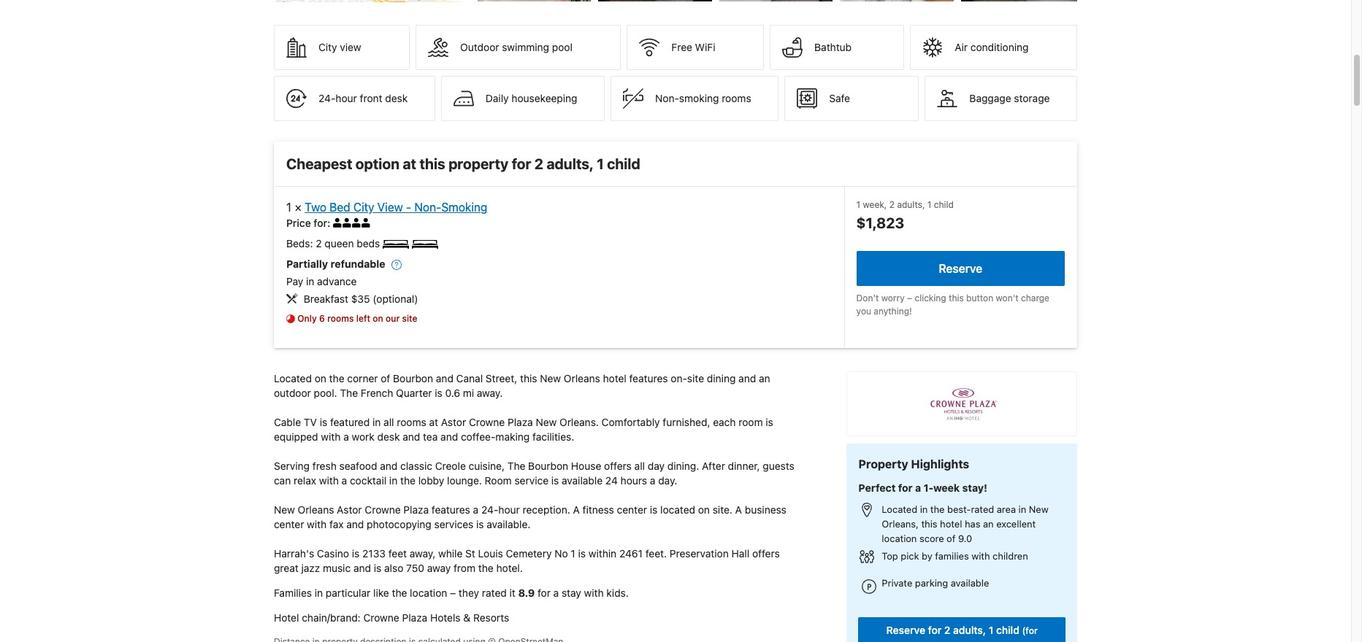 Task type: vqa. For each thing, say whether or not it's contained in the screenshot.
places for best
no



Task type: locate. For each thing, give the bounding box(es) containing it.
24- up available.
[[482, 504, 499, 517]]

0 horizontal spatial bourbon
[[393, 373, 433, 385]]

a right site.
[[736, 504, 742, 517]]

new up excellent
[[1029, 504, 1049, 516]]

and
[[436, 373, 454, 385], [739, 373, 756, 385], [403, 431, 420, 444], [441, 431, 458, 444], [380, 460, 398, 473], [347, 519, 364, 531], [354, 563, 371, 575]]

located inside the "located in the best-rated area in new orleans, this hotel has an excellent location score of 9.0"
[[882, 504, 918, 516]]

child inside 1 week, 2 adults, 1 child $1,823
[[934, 200, 954, 211]]

1 vertical spatial offers
[[753, 548, 780, 561]]

new inside the "located in the best-rated area in new orleans, this hotel has an excellent location score of 9.0"
[[1029, 504, 1049, 516]]

0 vertical spatial bourbon
[[393, 373, 433, 385]]

two bed city view - non-smoking link
[[305, 201, 488, 214]]

0 vertical spatial –
[[908, 293, 913, 304]]

stay
[[562, 588, 582, 600]]

24- inside located on the corner of bourbon and canal street, this new orleans hotel features on-site dining and an outdoor pool. the french quarter is 0.6 mi away. cable tv is featured in all rooms at astor crowne plaza new orleans. comfortably furnished, each room is equipped with a work desk and tea and coffee-making facilities. serving fresh seafood and classic creole cuisine, the bourbon house offers all day dining. after dinner, guests can relax with a cocktail in the lobby lounge. room service is available 24 hours a day. new orleans astor crowne plaza features a 24-hour reception. a fitness center is located on site. a business center with fax and photocopying services is available. harrah's casino is 2133 feet away, while st louis cemetery no 1 is within 2461 feet. preservation hall offers great jazz music and is also 750 away from the hotel.
[[482, 504, 499, 517]]

rated left it
[[482, 588, 507, 600]]

price
[[286, 217, 311, 230]]

pay in advance
[[286, 276, 357, 288]]

1 vertical spatial site
[[688, 373, 704, 385]]

offers up 24
[[604, 460, 632, 473]]

occupancy image
[[343, 219, 352, 228], [352, 219, 362, 228], [362, 219, 371, 228]]

with down featured
[[321, 431, 341, 444]]

hotel inside the "located in the best-rated area in new orleans, this hotel has an excellent location score of 9.0"
[[940, 519, 963, 530]]

wifi
[[695, 41, 716, 53]]

swimming
[[502, 41, 550, 53]]

1 horizontal spatial located
[[882, 504, 918, 516]]

0 horizontal spatial location
[[410, 588, 447, 600]]

– right the worry
[[908, 293, 913, 304]]

site left dining
[[688, 373, 704, 385]]

in right pay at the left top of the page
[[306, 276, 314, 288]]

2 vertical spatial adults,
[[954, 625, 986, 637]]

adults, up $1,823) at the right
[[954, 625, 986, 637]]

of up french
[[381, 373, 390, 385]]

for right 8.9
[[538, 588, 551, 600]]

beds:
[[286, 238, 316, 250]]

french
[[361, 387, 393, 400]]

hotel inside located on the corner of bourbon and canal street, this new orleans hotel features on-site dining and an outdoor pool. the french quarter is 0.6 mi away. cable tv is featured in all rooms at astor crowne plaza new orleans. comfortably furnished, each room is equipped with a work desk and tea and coffee-making facilities. serving fresh seafood and classic creole cuisine, the bourbon house offers all day dining. after dinner, guests can relax with a cocktail in the lobby lounge. room service is available 24 hours a day. new orleans astor crowne plaza features a 24-hour reception. a fitness center is located on site. a business center with fax and photocopying services is available. harrah's casino is 2133 feet away, while st louis cemetery no 1 is within 2461 feet. preservation hall offers great jazz music and is also 750 away from the hotel.
[[603, 373, 627, 385]]

all up hours
[[635, 460, 645, 473]]

1 vertical spatial an
[[983, 519, 994, 530]]

can
[[274, 475, 291, 487]]

2 vertical spatial on
[[698, 504, 710, 517]]

site right our
[[402, 314, 418, 325]]

for down two
[[314, 217, 327, 230]]

the left best-
[[931, 504, 945, 516]]

2 up $1,823) at the right
[[945, 625, 951, 637]]

located
[[661, 504, 696, 517]]

hotel down best-
[[940, 519, 963, 530]]

on left our
[[373, 314, 383, 325]]

1 vertical spatial adults,
[[898, 200, 925, 211]]

more details on meals and payment options image
[[391, 260, 402, 271]]

1 vertical spatial bourbon
[[528, 460, 569, 473]]

1 horizontal spatial an
[[983, 519, 994, 530]]

0 horizontal spatial city
[[319, 41, 337, 53]]

smoking
[[442, 201, 488, 214]]

is left located at the bottom of page
[[650, 504, 658, 517]]

cheapest
[[286, 156, 352, 173]]

1 horizontal spatial child
[[934, 200, 954, 211]]

outdoor swimming pool
[[460, 41, 573, 53]]

rooms inside button
[[722, 92, 752, 105]]

rated inside the "located in the best-rated area in new orleans, this hotel has an excellent location score of 9.0"
[[971, 504, 995, 516]]

the right like at the left bottom of the page
[[392, 588, 407, 600]]

1 vertical spatial on
[[315, 373, 327, 385]]

0.6
[[445, 387, 460, 400]]

lounge.
[[447, 475, 482, 487]]

reserve link
[[857, 251, 1065, 286]]

1 horizontal spatial available
[[951, 578, 990, 590]]

bourbon up the quarter
[[393, 373, 433, 385]]

rooms inside located on the corner of bourbon and canal street, this new orleans hotel features on-site dining and an outdoor pool. the french quarter is 0.6 mi away. cable tv is featured in all rooms at astor crowne plaza new orleans. comfortably furnished, each room is equipped with a work desk and tea and coffee-making facilities. serving fresh seafood and classic creole cuisine, the bourbon house offers all day dining. after dinner, guests can relax with a cocktail in the lobby lounge. room service is available 24 hours a day. new orleans astor crowne plaza features a 24-hour reception. a fitness center is located on site. a business center with fax and photocopying services is available. harrah's casino is 2133 feet away, while st louis cemetery no 1 is within 2461 feet. preservation hall offers great jazz music and is also 750 away from the hotel.
[[397, 417, 427, 429]]

0 horizontal spatial located
[[274, 373, 312, 385]]

hour up available.
[[499, 504, 520, 517]]

room
[[739, 417, 763, 429]]

hour
[[336, 92, 357, 105], [499, 504, 520, 517]]

city
[[319, 41, 337, 53], [354, 201, 375, 214]]

hour inside located on the corner of bourbon and canal street, this new orleans hotel features on-site dining and an outdoor pool. the french quarter is 0.6 mi away. cable tv is featured in all rooms at astor crowne plaza new orleans. comfortably furnished, each room is equipped with a work desk and tea and coffee-making facilities. serving fresh seafood and classic creole cuisine, the bourbon house offers all day dining. after dinner, guests can relax with a cocktail in the lobby lounge. room service is available 24 hours a day. new orleans astor crowne plaza features a 24-hour reception. a fitness center is located on site. a business center with fax and photocopying services is available. harrah's casino is 2133 feet away, while st louis cemetery no 1 is within 2461 feet. preservation hall offers great jazz music and is also 750 away from the hotel.
[[499, 504, 520, 517]]

with left the fax
[[307, 519, 327, 531]]

in down perfect for a 1-week stay!
[[920, 504, 928, 516]]

featured
[[330, 417, 370, 429]]

new up facilities.
[[536, 417, 557, 429]]

forkknife image
[[286, 294, 298, 304]]

2
[[535, 156, 544, 173], [890, 200, 895, 211], [316, 238, 322, 250], [945, 625, 951, 637]]

located up orleans, at the right bottom
[[882, 504, 918, 516]]

work
[[352, 431, 375, 444]]

property highlights
[[859, 458, 970, 471]]

center down hours
[[617, 504, 647, 517]]

desk right work
[[377, 431, 400, 444]]

features up services
[[432, 504, 470, 517]]

0 horizontal spatial available
[[562, 475, 603, 487]]

1 vertical spatial rated
[[482, 588, 507, 600]]

0 vertical spatial rated
[[971, 504, 995, 516]]

1 horizontal spatial hotel
[[940, 519, 963, 530]]

2 horizontal spatial child
[[997, 625, 1020, 637]]

1 vertical spatial center
[[274, 519, 304, 531]]

2 right week, on the right top of page
[[890, 200, 895, 211]]

2 vertical spatial rooms
[[397, 417, 427, 429]]

non- down free
[[655, 92, 679, 105]]

corner
[[347, 373, 378, 385]]

24-
[[319, 92, 336, 105], [482, 504, 499, 517]]

city left view
[[319, 41, 337, 53]]

0 vertical spatial reserve
[[939, 262, 983, 275]]

located inside located on the corner of bourbon and canal street, this new orleans hotel features on-site dining and an outdoor pool. the french quarter is 0.6 mi away. cable tv is featured in all rooms at astor crowne plaza new orleans. comfortably furnished, each room is equipped with a work desk and tea and coffee-making facilities. serving fresh seafood and classic creole cuisine, the bourbon house offers all day dining. after dinner, guests can relax with a cocktail in the lobby lounge. room service is available 24 hours a day. new orleans astor crowne plaza features a 24-hour reception. a fitness center is located on site. a business center with fax and photocopying services is available. harrah's casino is 2133 feet away, while st louis cemetery no 1 is within 2461 feet. preservation hall offers great jazz music and is also 750 away from the hotel.
[[274, 373, 312, 385]]

available.
[[487, 519, 531, 531]]

1 week, 2 adults, 1 child $1,823
[[857, 200, 954, 231]]

24- left front
[[319, 92, 336, 105]]

for down private parking available
[[928, 625, 942, 637]]

0 vertical spatial child
[[607, 156, 641, 173]]

crowne up coffee-
[[469, 417, 505, 429]]

for for reserve for 2 adults, 1 child
[[928, 625, 942, 637]]

1 horizontal spatial rooms
[[397, 417, 427, 429]]

0 vertical spatial non-
[[655, 92, 679, 105]]

reserve for reserve for 2 adults, 1 child
[[887, 625, 926, 637]]

an right dining
[[759, 373, 771, 385]]

with down 9.0
[[972, 551, 990, 563]]

0 horizontal spatial center
[[274, 519, 304, 531]]

pay
[[286, 276, 303, 288]]

orleans up orleans.
[[564, 373, 600, 385]]

conditioning
[[971, 41, 1029, 53]]

a left fitness
[[573, 504, 580, 517]]

1 horizontal spatial orleans
[[564, 373, 600, 385]]

occupancy image down bed
[[343, 219, 352, 228]]

24-hour front desk
[[319, 92, 408, 105]]

smoking
[[679, 92, 719, 105]]

located for located on the corner of bourbon and canal street, this new orleans hotel features on-site dining and an outdoor pool. the french quarter is 0.6 mi away. cable tv is featured in all rooms at astor crowne plaza new orleans. comfortably furnished, each room is equipped with a work desk and tea and coffee-making facilities. serving fresh seafood and classic creole cuisine, the bourbon house offers all day dining. after dinner, guests can relax with a cocktail in the lobby lounge. room service is available 24 hours a day. new orleans astor crowne plaza features a 24-hour reception. a fitness center is located on site. a business center with fax and photocopying services is available. harrah's casino is 2133 feet away, while st louis cemetery no 1 is within 2461 feet. preservation hall offers great jazz music and is also 750 away from the hotel.
[[274, 373, 312, 385]]

– left they
[[450, 588, 456, 600]]

away,
[[410, 548, 436, 561]]

in up work
[[373, 417, 381, 429]]

rooms
[[722, 92, 752, 105], [327, 314, 354, 325], [397, 417, 427, 429]]

facilities.
[[533, 431, 574, 444]]

this
[[420, 156, 445, 173], [949, 293, 964, 304], [520, 373, 537, 385], [922, 519, 938, 530]]

1 horizontal spatial on
[[373, 314, 383, 325]]

a
[[344, 431, 349, 444], [342, 475, 347, 487], [650, 475, 656, 487], [916, 482, 921, 495], [473, 504, 479, 517], [554, 588, 559, 600]]

1 vertical spatial desk
[[377, 431, 400, 444]]

st
[[466, 548, 476, 561]]

0 vertical spatial astor
[[441, 417, 466, 429]]

1 vertical spatial rooms
[[327, 314, 354, 325]]

1 horizontal spatial the
[[508, 460, 526, 473]]

crowne up photocopying
[[365, 504, 401, 517]]

rooms for smoking
[[722, 92, 752, 105]]

1 horizontal spatial 24-
[[482, 504, 499, 517]]

1 horizontal spatial –
[[908, 293, 913, 304]]

0 horizontal spatial adults,
[[547, 156, 594, 173]]

this left button
[[949, 293, 964, 304]]

occupancy image up beds at the top of the page
[[362, 219, 371, 228]]

city view button
[[274, 25, 410, 70]]

rated up has
[[971, 504, 995, 516]]

3 occupancy image from the left
[[362, 219, 371, 228]]

plaza up making
[[508, 417, 533, 429]]

desk
[[385, 92, 408, 105], [377, 431, 400, 444]]

this right street,
[[520, 373, 537, 385]]

location down orleans, at the right bottom
[[882, 533, 917, 545]]

0 horizontal spatial of
[[381, 373, 390, 385]]

plaza up photocopying
[[404, 504, 429, 517]]

is right "room"
[[766, 417, 774, 429]]

for left the 1-
[[899, 482, 913, 495]]

0 vertical spatial an
[[759, 373, 771, 385]]

2 horizontal spatial rooms
[[722, 92, 752, 105]]

it
[[510, 588, 516, 600]]

2 inside 1 week, 2 adults, 1 child $1,823
[[890, 200, 895, 211]]

1 vertical spatial at
[[429, 417, 438, 429]]

1 vertical spatial non-
[[415, 201, 442, 214]]

child for reserve
[[997, 625, 1020, 637]]

a down seafood
[[342, 475, 347, 487]]

1 horizontal spatial of
[[947, 533, 956, 545]]

1 vertical spatial the
[[508, 460, 526, 473]]

each
[[713, 417, 736, 429]]

air conditioning
[[955, 41, 1029, 53]]

dining
[[707, 373, 736, 385]]

0 horizontal spatial hotel
[[603, 373, 627, 385]]

the down corner
[[340, 387, 358, 400]]

dining.
[[668, 460, 699, 473]]

by
[[922, 551, 933, 563]]

offers right hall on the bottom right of the page
[[753, 548, 780, 561]]

1 horizontal spatial center
[[617, 504, 647, 517]]

0 horizontal spatial the
[[340, 387, 358, 400]]

0 horizontal spatial a
[[573, 504, 580, 517]]

0 horizontal spatial hour
[[336, 92, 357, 105]]

is right services
[[476, 519, 484, 531]]

only 6 rooms left on our site
[[298, 314, 418, 325]]

750
[[406, 563, 425, 575]]

0 vertical spatial features
[[630, 373, 668, 385]]

0 horizontal spatial child
[[607, 156, 641, 173]]

new down can
[[274, 504, 295, 517]]

comfortably
[[602, 417, 660, 429]]

1 horizontal spatial bourbon
[[528, 460, 569, 473]]

located up outdoor
[[274, 373, 312, 385]]

city inside button
[[319, 41, 337, 53]]

2 queen beds
[[316, 238, 380, 250]]

the inside the "located in the best-rated area in new orleans, this hotel has an excellent location score of 9.0"
[[931, 504, 945, 516]]

this inside don't worry – clicking this button won't charge you anything!
[[949, 293, 964, 304]]

is left within
[[578, 548, 586, 561]]

of left 9.0
[[947, 533, 956, 545]]

2461
[[620, 548, 643, 561]]

all down french
[[384, 417, 394, 429]]

crowne down like at the left bottom of the page
[[363, 612, 399, 625]]

score
[[920, 533, 944, 545]]

1 vertical spatial features
[[432, 504, 470, 517]]

reserve down private
[[887, 625, 926, 637]]

1 horizontal spatial offers
[[753, 548, 780, 561]]

0 horizontal spatial features
[[432, 504, 470, 517]]

rooms right smoking
[[722, 92, 752, 105]]

non-
[[655, 92, 679, 105], [415, 201, 442, 214]]

1 horizontal spatial a
[[736, 504, 742, 517]]

0 horizontal spatial rooms
[[327, 314, 354, 325]]

1 horizontal spatial hour
[[499, 504, 520, 517]]

1 horizontal spatial reserve
[[939, 262, 983, 275]]

equipped
[[274, 431, 318, 444]]

top pick by families with children
[[882, 551, 1029, 563]]

adults, inside 1 week, 2 adults, 1 child $1,823
[[898, 200, 925, 211]]

2 vertical spatial child
[[997, 625, 1020, 637]]

resorts
[[473, 612, 509, 625]]

0 horizontal spatial orleans
[[298, 504, 334, 517]]

classic
[[400, 460, 433, 473]]

rooms up tea
[[397, 417, 427, 429]]

1 horizontal spatial at
[[429, 417, 438, 429]]

astor up the fax
[[337, 504, 362, 517]]

week
[[934, 482, 960, 495]]

1
[[597, 156, 604, 173], [857, 200, 861, 211], [928, 200, 932, 211], [571, 548, 576, 561], [989, 625, 994, 637]]

this inside located on the corner of bourbon and canal street, this new orleans hotel features on-site dining and an outdoor pool. the french quarter is 0.6 mi away. cable tv is featured in all rooms at astor crowne plaza new orleans. comfortably furnished, each room is equipped with a work desk and tea and coffee-making facilities. serving fresh seafood and classic creole cuisine, the bourbon house offers all day dining. after dinner, guests can relax with a cocktail in the lobby lounge. room service is available 24 hours a day. new orleans astor crowne plaza features a 24-hour reception. a fitness center is located on site. a business center with fax and photocopying services is available. harrah's casino is 2133 feet away, while st louis cemetery no 1 is within 2461 feet. preservation hall offers great jazz music and is also 750 away from the hotel.
[[520, 373, 537, 385]]

1 vertical spatial available
[[951, 578, 990, 590]]

adults, down housekeeping
[[547, 156, 594, 173]]

1 vertical spatial hotel
[[940, 519, 963, 530]]

0 vertical spatial rooms
[[722, 92, 752, 105]]

0 vertical spatial site
[[402, 314, 418, 325]]

daily
[[486, 92, 509, 105]]

desk right front
[[385, 92, 408, 105]]

desk inside located on the corner of bourbon and canal street, this new orleans hotel features on-site dining and an outdoor pool. the french quarter is 0.6 mi away. cable tv is featured in all rooms at astor crowne plaza new orleans. comfortably furnished, each room is equipped with a work desk and tea and coffee-making facilities. serving fresh seafood and classic creole cuisine, the bourbon house offers all day dining. after dinner, guests can relax with a cocktail in the lobby lounge. room service is available 24 hours a day. new orleans astor crowne plaza features a 24-hour reception. a fitness center is located on site. a business center with fax and photocopying services is available. harrah's casino is 2133 feet away, while st louis cemetery no 1 is within 2461 feet. preservation hall offers great jazz music and is also 750 away from the hotel.
[[377, 431, 400, 444]]

0 vertical spatial location
[[882, 533, 917, 545]]

0 horizontal spatial astor
[[337, 504, 362, 517]]

occupancy image right occupancy icon
[[352, 219, 362, 228]]

jazz
[[301, 563, 320, 575]]

available down top pick by families with children
[[951, 578, 990, 590]]

located for located in the best-rated area in new orleans, this hotel has an excellent location score of 9.0
[[882, 504, 918, 516]]

adults, for reserve
[[954, 625, 986, 637]]

on up pool.
[[315, 373, 327, 385]]

1 vertical spatial orleans
[[298, 504, 334, 517]]

adults,
[[547, 156, 594, 173], [898, 200, 925, 211], [954, 625, 986, 637]]

cable
[[274, 417, 301, 429]]

safe
[[829, 92, 851, 105]]

services
[[434, 519, 474, 531]]

the up service
[[508, 460, 526, 473]]

2 horizontal spatial adults,
[[954, 625, 986, 637]]

available down house
[[562, 475, 603, 487]]

won't
[[996, 293, 1019, 304]]

and down 2133
[[354, 563, 371, 575]]

of
[[381, 373, 390, 385], [947, 533, 956, 545]]

0 horizontal spatial reserve
[[887, 625, 926, 637]]

0 vertical spatial city
[[319, 41, 337, 53]]

1 vertical spatial located
[[882, 504, 918, 516]]

button
[[967, 293, 994, 304]]

this inside the "located in the best-rated area in new orleans, this hotel has an excellent location score of 9.0"
[[922, 519, 938, 530]]

0 vertical spatial available
[[562, 475, 603, 487]]

and right the fax
[[347, 519, 364, 531]]

a up services
[[473, 504, 479, 517]]

0 vertical spatial center
[[617, 504, 647, 517]]

outdoor swimming pool button
[[416, 25, 621, 70]]

non- right -
[[415, 201, 442, 214]]

0 vertical spatial located
[[274, 373, 312, 385]]

hotel up comfortably
[[603, 373, 627, 385]]

1 inside located on the corner of bourbon and canal street, this new orleans hotel features on-site dining and an outdoor pool. the french quarter is 0.6 mi away. cable tv is featured in all rooms at astor crowne plaza new orleans. comfortably furnished, each room is equipped with a work desk and tea and coffee-making facilities. serving fresh seafood and classic creole cuisine, the bourbon house offers all day dining. after dinner, guests can relax with a cocktail in the lobby lounge. room service is available 24 hours a day. new orleans astor crowne plaza features a 24-hour reception. a fitness center is located on site. a business center with fax and photocopying services is available. harrah's casino is 2133 feet away, while st louis cemetery no 1 is within 2461 feet. preservation hall offers great jazz music and is also 750 away from the hotel.
[[571, 548, 576, 561]]

features left on-
[[630, 373, 668, 385]]

features
[[630, 373, 668, 385], [432, 504, 470, 517]]

with right 'stay'
[[584, 588, 604, 600]]

hall
[[732, 548, 750, 561]]

two
[[305, 201, 327, 214]]

0 horizontal spatial an
[[759, 373, 771, 385]]

at right the option
[[403, 156, 417, 173]]

1 horizontal spatial astor
[[441, 417, 466, 429]]

0 vertical spatial of
[[381, 373, 390, 385]]

reserve
[[939, 262, 983, 275], [887, 625, 926, 637]]

preservation
[[670, 548, 729, 561]]

perfect for a 1-week stay!
[[859, 482, 988, 495]]

an right has
[[983, 519, 994, 530]]

1 horizontal spatial location
[[882, 533, 917, 545]]

in right families
[[315, 588, 323, 600]]

0 horizontal spatial offers
[[604, 460, 632, 473]]



Task type: describe. For each thing, give the bounding box(es) containing it.
2 vertical spatial plaza
[[402, 612, 428, 625]]

a left the 1-
[[916, 482, 921, 495]]

baggage
[[970, 92, 1012, 105]]

in right cocktail
[[389, 475, 398, 487]]

non- inside button
[[655, 92, 679, 105]]

daily housekeeping button
[[441, 76, 605, 121]]

$35
[[351, 293, 370, 306]]

1 horizontal spatial all
[[635, 460, 645, 473]]

2133
[[362, 548, 386, 561]]

families
[[935, 551, 969, 563]]

a down day at the left of the page
[[650, 475, 656, 487]]

2 a from the left
[[736, 504, 742, 517]]

and right dining
[[739, 373, 756, 385]]

of inside the "located in the best-rated area in new orleans, this hotel has an excellent location score of 9.0"
[[947, 533, 956, 545]]

and right tea
[[441, 431, 458, 444]]

left
[[356, 314, 370, 325]]

a left 'stay'
[[554, 588, 559, 600]]

2 left queen
[[316, 238, 322, 250]]

tea
[[423, 431, 438, 444]]

the up pool.
[[329, 373, 345, 385]]

seafood
[[339, 460, 377, 473]]

property
[[859, 458, 909, 471]]

view
[[378, 201, 403, 214]]

room
[[485, 475, 512, 487]]

2 horizontal spatial on
[[698, 504, 710, 517]]

option
[[356, 156, 400, 173]]

best-
[[948, 504, 971, 516]]

available inside located on the corner of bourbon and canal street, this new orleans hotel features on-site dining and an outdoor pool. the french quarter is 0.6 mi away. cable tv is featured in all rooms at astor crowne plaza new orleans. comfortably furnished, each room is equipped with a work desk and tea and coffee-making facilities. serving fresh seafood and classic creole cuisine, the bourbon house offers all day dining. after dinner, guests can relax with a cocktail in the lobby lounge. room service is available 24 hours a day. new orleans astor crowne plaza features a 24-hour reception. a fitness center is located on site. a business center with fax and photocopying services is available. harrah's casino is 2133 feet away, while st louis cemetery no 1 is within 2461 feet. preservation hall offers great jazz music and is also 750 away from the hotel.
[[562, 475, 603, 487]]

free
[[672, 41, 693, 53]]

1-
[[924, 482, 934, 495]]

– inside don't worry – clicking this button won't charge you anything!
[[908, 293, 913, 304]]

$1,823)
[[946, 642, 979, 643]]

with down fresh
[[319, 475, 339, 487]]

1 vertical spatial plaza
[[404, 504, 429, 517]]

0 vertical spatial crowne
[[469, 417, 505, 429]]

new right street,
[[540, 373, 561, 385]]

is right tv at the left bottom of page
[[320, 417, 327, 429]]

24- inside 24-hour front desk button
[[319, 92, 336, 105]]

0 vertical spatial adults,
[[547, 156, 594, 173]]

0 vertical spatial on
[[373, 314, 383, 325]]

day.
[[659, 475, 678, 487]]

0 horizontal spatial rated
[[482, 588, 507, 600]]

cemetery
[[506, 548, 552, 561]]

1 vertical spatial astor
[[337, 504, 362, 517]]

lobby
[[418, 475, 444, 487]]

9.0
[[959, 533, 973, 545]]

business
[[745, 504, 787, 517]]

located in the best-rated area in new orleans, this hotel has an excellent location score of 9.0
[[882, 504, 1049, 545]]

0 vertical spatial all
[[384, 417, 394, 429]]

furnished,
[[663, 417, 711, 429]]

child for 1
[[934, 200, 954, 211]]

is right service
[[552, 475, 559, 487]]

&
[[464, 612, 471, 625]]

crowne plaza hotels & resorts image
[[920, 383, 1008, 427]]

1 vertical spatial –
[[450, 588, 456, 600]]

property
[[449, 156, 509, 173]]

don't worry – clicking this button won't charge you anything!
[[857, 293, 1050, 317]]

located on the corner of bourbon and canal street, this new orleans hotel features on-site dining and an outdoor pool. the french quarter is 0.6 mi away. cable tv is featured in all rooms at astor crowne plaza new orleans. comfortably furnished, each room is equipped with a work desk and tea and coffee-making facilities. serving fresh seafood and classic creole cuisine, the bourbon house offers all day dining. after dinner, guests can relax with a cocktail in the lobby lounge. room service is available 24 hours a day. new orleans astor crowne plaza features a 24-hour reception. a fitness center is located on site. a business center with fax and photocopying services is available. harrah's casino is 2133 feet away, while st louis cemetery no 1 is within 2461 feet. preservation hall offers great jazz music and is also 750 away from the hotel.
[[274, 373, 798, 575]]

for for perfect for a 1-week stay!
[[899, 482, 913, 495]]

at inside located on the corner of bourbon and canal street, this new orleans hotel features on-site dining and an outdoor pool. the french quarter is 0.6 mi away. cable tv is featured in all rooms at astor crowne plaza new orleans. comfortably furnished, each room is equipped with a work desk and tea and coffee-making facilities. serving fresh seafood and classic creole cuisine, the bourbon house offers all day dining. after dinner, guests can relax with a cocktail in the lobby lounge. room service is available 24 hours a day. new orleans astor crowne plaza features a 24-hour reception. a fitness center is located on site. a business center with fax and photocopying services is available. harrah's casino is 2133 feet away, while st louis cemetery no 1 is within 2461 feet. preservation hall offers great jazz music and is also 750 away from the hotel.
[[429, 417, 438, 429]]

charge
[[1021, 293, 1050, 304]]

an inside the "located in the best-rated area in new orleans, this hotel has an excellent location score of 9.0"
[[983, 519, 994, 530]]

bathtub
[[815, 41, 852, 53]]

0 vertical spatial at
[[403, 156, 417, 173]]

city view
[[319, 41, 361, 53]]

area
[[997, 504, 1016, 516]]

this left the property
[[420, 156, 445, 173]]

queen
[[325, 238, 354, 250]]

is down 2133
[[374, 563, 382, 575]]

is left 0.6
[[435, 387, 443, 400]]

creole
[[435, 460, 466, 473]]

non-smoking rooms
[[655, 92, 752, 105]]

for right the property
[[512, 156, 531, 173]]

pool
[[552, 41, 573, 53]]

while
[[438, 548, 463, 561]]

2 right the property
[[535, 156, 544, 173]]

1 vertical spatial city
[[354, 201, 375, 214]]

fax
[[330, 519, 344, 531]]

perfect
[[859, 482, 896, 495]]

top
[[882, 551, 899, 563]]

baggage storage button
[[925, 76, 1078, 121]]

partially refundable
[[286, 258, 386, 270]]

away.
[[477, 387, 503, 400]]

tv
[[304, 417, 317, 429]]

don't
[[857, 293, 879, 304]]

chain/brand:
[[302, 612, 361, 625]]

0 vertical spatial the
[[340, 387, 358, 400]]

kids.
[[607, 588, 629, 600]]

front
[[360, 92, 383, 105]]

24
[[606, 475, 618, 487]]

children
[[993, 551, 1029, 563]]

fresh
[[313, 460, 337, 473]]

0 horizontal spatial site
[[402, 314, 418, 325]]

location inside the "located in the best-rated area in new orleans, this hotel has an excellent location score of 9.0"
[[882, 533, 917, 545]]

private parking available
[[882, 578, 990, 590]]

hour inside button
[[336, 92, 357, 105]]

occupancy image
[[333, 219, 343, 228]]

(for
[[1023, 626, 1038, 637]]

24-hour front desk button
[[274, 76, 435, 121]]

(optional)
[[373, 293, 418, 306]]

also
[[384, 563, 404, 575]]

2 vertical spatial crowne
[[363, 612, 399, 625]]

from
[[454, 563, 476, 575]]

0 horizontal spatial non-
[[415, 201, 442, 214]]

baggage storage
[[970, 92, 1050, 105]]

site.
[[713, 504, 733, 517]]

clicking
[[915, 293, 947, 304]]

great
[[274, 563, 299, 575]]

highlights
[[911, 458, 970, 471]]

desk inside button
[[385, 92, 408, 105]]

the down classic
[[400, 475, 416, 487]]

hotel.
[[496, 563, 523, 575]]

non-smoking rooms button
[[611, 76, 779, 121]]

bed
[[330, 201, 351, 214]]

and left tea
[[403, 431, 420, 444]]

for for price for :
[[314, 217, 327, 230]]

0 vertical spatial plaza
[[508, 417, 533, 429]]

reserve for reserve
[[939, 262, 983, 275]]

free wifi
[[672, 41, 716, 53]]

cocktail
[[350, 475, 387, 487]]

the down the louis
[[478, 563, 494, 575]]

feet
[[389, 548, 407, 561]]

2 occupancy image from the left
[[352, 219, 362, 228]]

service
[[515, 475, 549, 487]]

site inside located on the corner of bourbon and canal street, this new orleans hotel features on-site dining and an outdoor pool. the french quarter is 0.6 mi away. cable tv is featured in all rooms at astor crowne plaza new orleans. comfortably furnished, each room is equipped with a work desk and tea and coffee-making facilities. serving fresh seafood and classic creole cuisine, the bourbon house offers all day dining. after dinner, guests can relax with a cocktail in the lobby lounge. room service is available 24 hours a day. new orleans astor crowne plaza features a 24-hour reception. a fitness center is located on site. a business center with fax and photocopying services is available. harrah's casino is 2133 feet away, while st louis cemetery no 1 is within 2461 feet. preservation hall offers great jazz music and is also 750 away from the hotel.
[[688, 373, 704, 385]]

1 a from the left
[[573, 504, 580, 517]]

adults, for 1
[[898, 200, 925, 211]]

a down featured
[[344, 431, 349, 444]]

beds
[[357, 238, 380, 250]]

canal
[[456, 373, 483, 385]]

relax
[[294, 475, 316, 487]]

hotel chain/brand: crowne plaza hotels & resorts
[[274, 612, 509, 625]]

0 vertical spatial orleans
[[564, 373, 600, 385]]

of inside located on the corner of bourbon and canal street, this new orleans hotel features on-site dining and an outdoor pool. the french quarter is 0.6 mi away. cable tv is featured in all rooms at astor crowne plaza new orleans. comfortably furnished, each room is equipped with a work desk and tea and coffee-making facilities. serving fresh seafood and classic creole cuisine, the bourbon house offers all day dining. after dinner, guests can relax with a cocktail in the lobby lounge. room service is available 24 hours a day. new orleans astor crowne plaza features a 24-hour reception. a fitness center is located on site. a business center with fax and photocopying services is available. harrah's casino is 2133 feet away, while st louis cemetery no 1 is within 2461 feet. preservation hall offers great jazz music and is also 750 away from the hotel.
[[381, 373, 390, 385]]

0 vertical spatial offers
[[604, 460, 632, 473]]

partially
[[286, 258, 328, 270]]

and up 0.6
[[436, 373, 454, 385]]

and up cocktail
[[380, 460, 398, 473]]

1 horizontal spatial features
[[630, 373, 668, 385]]

making
[[496, 431, 530, 444]]

breakfast
[[304, 293, 349, 306]]

0 horizontal spatial on
[[315, 373, 327, 385]]

1 vertical spatial crowne
[[365, 504, 401, 517]]

in up excellent
[[1019, 504, 1027, 516]]

1 vertical spatial location
[[410, 588, 447, 600]]

mi
[[463, 387, 474, 400]]

an inside located on the corner of bourbon and canal street, this new orleans hotel features on-site dining and an outdoor pool. the french quarter is 0.6 mi away. cable tv is featured in all rooms at astor crowne plaza new orleans. comfortably furnished, each room is equipped with a work desk and tea and coffee-making facilities. serving fresh seafood and classic creole cuisine, the bourbon house offers all day dining. after dinner, guests can relax with a cocktail in the lobby lounge. room service is available 24 hours a day. new orleans astor crowne plaza features a 24-hour reception. a fitness center is located on site. a business center with fax and photocopying services is available. harrah's casino is 2133 feet away, while st louis cemetery no 1 is within 2461 feet. preservation hall offers great jazz music and is also 750 away from the hotel.
[[759, 373, 771, 385]]

is left 2133
[[352, 548, 360, 561]]

stay!
[[963, 482, 988, 495]]

day
[[648, 460, 665, 473]]

rooms for 6
[[327, 314, 354, 325]]

1 occupancy image from the left
[[343, 219, 352, 228]]

feet.
[[646, 548, 667, 561]]



